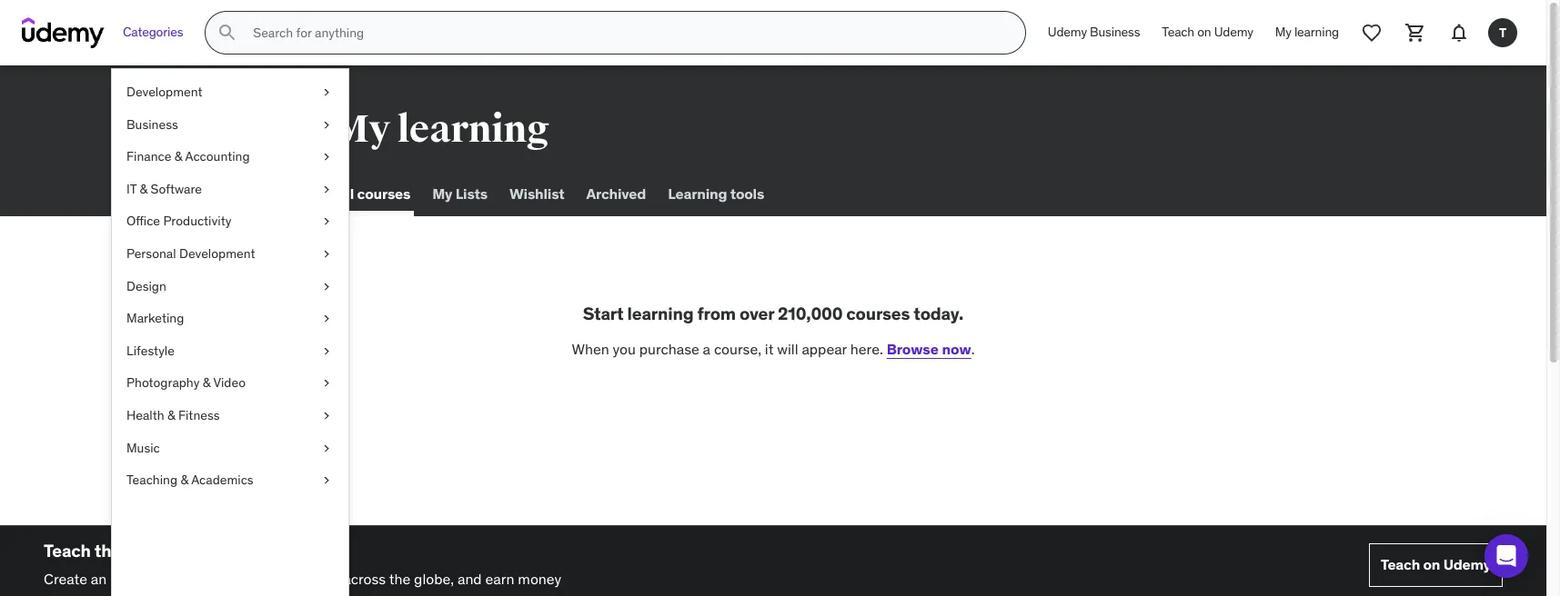 Task type: locate. For each thing, give the bounding box(es) containing it.
xsmall image for health & fitness
[[319, 408, 334, 425]]

xsmall image inside the personal development link
[[319, 246, 334, 263]]

photography
[[126, 375, 200, 392]]

7 xsmall image from the top
[[319, 440, 334, 458]]

personal
[[126, 246, 176, 262]]

online right 'an'
[[110, 570, 150, 588]]

0 vertical spatial business
[[1090, 24, 1140, 40]]

1 vertical spatial the
[[389, 570, 411, 588]]

learning tools
[[668, 185, 764, 203]]

udemy image
[[22, 17, 105, 48]]

business link
[[112, 109, 348, 141]]

2 xsmall image from the top
[[319, 213, 334, 231]]

8 xsmall image from the top
[[319, 472, 334, 490]]

1 horizontal spatial courses
[[846, 303, 910, 325]]

business
[[1090, 24, 1140, 40], [126, 116, 178, 132]]

0 horizontal spatial my
[[333, 106, 390, 153]]

0 horizontal spatial the
[[94, 540, 121, 562]]

courses right all
[[357, 185, 411, 203]]

210,000
[[778, 303, 843, 325]]

4 xsmall image from the top
[[319, 246, 334, 263]]

my learning up the my lists
[[333, 106, 549, 153]]

categories button
[[112, 11, 194, 55]]

xsmall image for office productivity
[[319, 213, 334, 231]]

2 horizontal spatial teach
[[1381, 556, 1420, 574]]

5 xsmall image from the top
[[319, 310, 334, 328]]

xsmall image for lifestyle
[[319, 343, 334, 361]]

xsmall image for marketing
[[319, 310, 334, 328]]

0 vertical spatial learning
[[1295, 24, 1339, 40]]

xsmall image inside "office productivity" link
[[319, 213, 334, 231]]

& for video
[[203, 375, 211, 392]]

xsmall image inside it & software 'link'
[[319, 181, 334, 199]]

xsmall image inside design 'link'
[[319, 278, 334, 296]]

teaching
[[126, 472, 178, 489]]

course,
[[714, 340, 762, 358], [192, 570, 239, 588]]

my left lists
[[432, 185, 452, 203]]

my lists link
[[429, 173, 491, 217]]

1 horizontal spatial teach on udemy link
[[1369, 544, 1503, 587]]

course, right a
[[714, 340, 762, 358]]

learning
[[1295, 24, 1339, 40], [397, 106, 549, 153], [627, 303, 694, 325]]

office
[[126, 213, 160, 230]]

xsmall image inside photography & video link
[[319, 375, 334, 393]]

the up 'an'
[[94, 540, 121, 562]]

appear
[[802, 340, 847, 358]]

notifications image
[[1449, 22, 1470, 44]]

0 horizontal spatial teach on udemy link
[[1151, 11, 1265, 55]]

xsmall image for development
[[319, 84, 334, 102]]

xsmall image for personal development
[[319, 246, 334, 263]]

2 vertical spatial my
[[432, 185, 452, 203]]

1 vertical spatial teach on udemy link
[[1369, 544, 1503, 587]]

1 horizontal spatial the
[[389, 570, 411, 588]]

2 xsmall image from the top
[[319, 116, 334, 134]]

courses up here.
[[846, 303, 910, 325]]

xsmall image inside marketing 'link'
[[319, 310, 334, 328]]

online up the video
[[175, 540, 224, 562]]

lists
[[456, 185, 488, 203]]

& right health
[[167, 408, 175, 424]]

teach on udemy link
[[1151, 11, 1265, 55], [1369, 544, 1503, 587]]

learning left wishlist icon
[[1295, 24, 1339, 40]]

wishlist image
[[1361, 22, 1383, 44]]

1 vertical spatial online
[[110, 570, 150, 588]]

xsmall image inside music link
[[319, 440, 334, 458]]

0 horizontal spatial learning
[[397, 106, 549, 153]]

0 vertical spatial teach on udemy link
[[1151, 11, 1265, 55]]

1 vertical spatial on
[[1423, 556, 1441, 574]]

teach on udemy
[[1162, 24, 1254, 40], [1381, 556, 1491, 574]]

marketing
[[126, 310, 184, 327]]

0 vertical spatial the
[[94, 540, 121, 562]]

over
[[740, 303, 774, 325]]

design link
[[112, 271, 348, 303]]

0 vertical spatial online
[[175, 540, 224, 562]]

teach
[[1162, 24, 1195, 40], [44, 540, 91, 562], [1381, 556, 1420, 574]]

course, right the video
[[192, 570, 239, 588]]

my learning left wishlist icon
[[1275, 24, 1339, 40]]

teach the world online create an online video course, reach students across the globe, and earn money
[[44, 540, 562, 588]]

1 horizontal spatial teach
[[1162, 24, 1195, 40]]

1 vertical spatial my
[[333, 106, 390, 153]]

5 xsmall image from the top
[[319, 375, 334, 393]]

1 vertical spatial learning
[[397, 106, 549, 153]]

personal development
[[126, 246, 255, 262]]

all courses link
[[333, 173, 414, 217]]

online
[[175, 540, 224, 562], [110, 570, 150, 588]]

1 xsmall image from the top
[[319, 84, 334, 102]]

0 horizontal spatial business
[[126, 116, 178, 132]]

1 vertical spatial course,
[[192, 570, 239, 588]]

& right teaching
[[181, 472, 188, 489]]

2 horizontal spatial learning
[[1295, 24, 1339, 40]]

xsmall image for it & software
[[319, 181, 334, 199]]

& left video
[[203, 375, 211, 392]]

xsmall image inside development link
[[319, 84, 334, 102]]

learning up purchase in the bottom of the page
[[627, 303, 694, 325]]

learning up lists
[[397, 106, 549, 153]]

6 xsmall image from the top
[[319, 408, 334, 425]]

browse now link
[[887, 340, 971, 358]]

wishlist
[[509, 185, 565, 203]]

learning
[[668, 185, 727, 203]]

0 vertical spatial my
[[1275, 24, 1292, 40]]

0 vertical spatial my learning
[[1275, 24, 1339, 40]]

3 xsmall image from the top
[[319, 148, 334, 166]]

and
[[458, 570, 482, 588]]

finance & accounting
[[126, 148, 250, 165]]

0 horizontal spatial courses
[[357, 185, 411, 203]]

.
[[971, 340, 975, 358]]

1 horizontal spatial udemy
[[1214, 24, 1254, 40]]

tools
[[730, 185, 764, 203]]

&
[[175, 148, 182, 165], [140, 181, 148, 197], [203, 375, 211, 392], [167, 408, 175, 424], [181, 472, 188, 489]]

on
[[1198, 24, 1212, 40], [1423, 556, 1441, 574]]

globe,
[[414, 570, 454, 588]]

xsmall image inside business link
[[319, 116, 334, 134]]

& right finance
[[175, 148, 182, 165]]

2 vertical spatial learning
[[627, 303, 694, 325]]

music link
[[112, 433, 348, 465]]

wishlist link
[[506, 173, 568, 217]]

archived
[[586, 185, 646, 203]]

0 horizontal spatial my learning
[[333, 106, 549, 153]]

t
[[1499, 24, 1507, 41]]

course, inside teach the world online create an online video course, reach students across the globe, and earn money
[[192, 570, 239, 588]]

my learning
[[1275, 24, 1339, 40], [333, 106, 549, 153]]

1 horizontal spatial my learning
[[1275, 24, 1339, 40]]

4 xsmall image from the top
[[319, 343, 334, 361]]

will
[[777, 340, 798, 358]]

video
[[153, 570, 188, 588]]

2 horizontal spatial udemy
[[1444, 556, 1491, 574]]

academics
[[191, 472, 254, 489]]

across
[[343, 570, 386, 588]]

0 horizontal spatial on
[[1198, 24, 1212, 40]]

0 vertical spatial on
[[1198, 24, 1212, 40]]

xsmall image
[[319, 84, 334, 102], [319, 116, 334, 134], [319, 148, 334, 166], [319, 246, 334, 263], [319, 310, 334, 328]]

all courses
[[337, 185, 411, 203]]

when
[[572, 340, 609, 358]]

1 vertical spatial teach on udemy
[[1381, 556, 1491, 574]]

1 vertical spatial development
[[179, 246, 255, 262]]

1 horizontal spatial business
[[1090, 24, 1140, 40]]

0 vertical spatial courses
[[357, 185, 411, 203]]

xsmall image inside health & fitness link
[[319, 408, 334, 425]]

the left globe,
[[389, 570, 411, 588]]

my up all courses
[[333, 106, 390, 153]]

1 xsmall image from the top
[[319, 181, 334, 199]]

development
[[126, 84, 203, 100], [179, 246, 255, 262]]

shopping cart with 0 items image
[[1405, 22, 1427, 44]]

xsmall image
[[319, 181, 334, 199], [319, 213, 334, 231], [319, 278, 334, 296], [319, 343, 334, 361], [319, 375, 334, 393], [319, 408, 334, 425], [319, 440, 334, 458], [319, 472, 334, 490]]

2 horizontal spatial my
[[1275, 24, 1292, 40]]

my
[[1275, 24, 1292, 40], [333, 106, 390, 153], [432, 185, 452, 203]]

software
[[151, 181, 202, 197]]

today.
[[914, 303, 964, 325]]

it & software
[[126, 181, 202, 197]]

xsmall image for business
[[319, 116, 334, 134]]

udemy
[[1048, 24, 1087, 40], [1214, 24, 1254, 40], [1444, 556, 1491, 574]]

1 horizontal spatial teach on udemy
[[1381, 556, 1491, 574]]

0 vertical spatial development
[[126, 84, 203, 100]]

0 horizontal spatial course,
[[192, 570, 239, 588]]

1 vertical spatial courses
[[846, 303, 910, 325]]

xsmall image inside teaching & academics link
[[319, 472, 334, 490]]

students
[[283, 570, 340, 588]]

development down "office productivity" link
[[179, 246, 255, 262]]

0 vertical spatial teach on udemy
[[1162, 24, 1254, 40]]

1 horizontal spatial course,
[[714, 340, 762, 358]]

world
[[125, 540, 171, 562]]

1 horizontal spatial my
[[432, 185, 452, 203]]

xsmall image inside finance & accounting link
[[319, 148, 334, 166]]

my left wishlist icon
[[1275, 24, 1292, 40]]

courses
[[357, 185, 411, 203], [846, 303, 910, 325]]

3 xsmall image from the top
[[319, 278, 334, 296]]

development down categories dropdown button
[[126, 84, 203, 100]]

my learning link
[[1265, 11, 1350, 55]]

xsmall image inside lifestyle link
[[319, 343, 334, 361]]

& inside 'link'
[[140, 181, 148, 197]]

0 horizontal spatial teach
[[44, 540, 91, 562]]

& right it
[[140, 181, 148, 197]]

an
[[91, 570, 107, 588]]



Task type: describe. For each thing, give the bounding box(es) containing it.
teaching & academics
[[126, 472, 254, 489]]

0 horizontal spatial online
[[110, 570, 150, 588]]

learning inside my learning link
[[1295, 24, 1339, 40]]

& for academics
[[181, 472, 188, 489]]

udemy business link
[[1037, 11, 1151, 55]]

here.
[[851, 340, 883, 358]]

accounting
[[185, 148, 250, 165]]

productivity
[[163, 213, 231, 230]]

browse
[[887, 340, 939, 358]]

create
[[44, 570, 87, 588]]

1 horizontal spatial on
[[1423, 556, 1441, 574]]

from
[[697, 303, 736, 325]]

finance
[[126, 148, 171, 165]]

fitness
[[178, 408, 220, 424]]

t link
[[1481, 11, 1525, 55]]

when you purchase a course, it will appear here. browse now .
[[572, 340, 975, 358]]

xsmall image for teaching & academics
[[319, 472, 334, 490]]

xsmall image for design
[[319, 278, 334, 296]]

lifestyle link
[[112, 336, 348, 368]]

teaching & academics link
[[112, 465, 348, 497]]

xsmall image for finance & accounting
[[319, 148, 334, 166]]

1 horizontal spatial learning
[[627, 303, 694, 325]]

udemy for teach on udemy link to the top
[[1214, 24, 1254, 40]]

1 vertical spatial business
[[126, 116, 178, 132]]

all
[[337, 185, 354, 203]]

money
[[518, 570, 562, 588]]

marketing link
[[112, 303, 348, 336]]

1 horizontal spatial online
[[175, 540, 224, 562]]

earn
[[485, 570, 514, 588]]

video
[[213, 375, 246, 392]]

purchase
[[639, 340, 699, 358]]

& for accounting
[[175, 148, 182, 165]]

submit search image
[[217, 22, 239, 44]]

xsmall image for music
[[319, 440, 334, 458]]

1 vertical spatial my learning
[[333, 106, 549, 153]]

xsmall image for photography & video
[[319, 375, 334, 393]]

development link
[[112, 76, 348, 109]]

0 horizontal spatial udemy
[[1048, 24, 1087, 40]]

it & software link
[[112, 174, 348, 206]]

reach
[[243, 570, 279, 588]]

health & fitness link
[[112, 400, 348, 433]]

a
[[703, 340, 711, 358]]

0 vertical spatial course,
[[714, 340, 762, 358]]

udemy for teach on udemy link to the right
[[1444, 556, 1491, 574]]

music
[[126, 440, 160, 456]]

personal development link
[[112, 238, 348, 271]]

archived link
[[583, 173, 650, 217]]

it
[[765, 340, 774, 358]]

health & fitness
[[126, 408, 220, 424]]

photography & video link
[[112, 368, 348, 400]]

& for software
[[140, 181, 148, 197]]

now
[[942, 340, 971, 358]]

0 horizontal spatial teach on udemy
[[1162, 24, 1254, 40]]

categories
[[123, 24, 183, 40]]

design
[[126, 278, 166, 294]]

finance & accounting link
[[112, 141, 348, 174]]

office productivity link
[[112, 206, 348, 238]]

start
[[583, 303, 624, 325]]

health
[[126, 408, 164, 424]]

you
[[613, 340, 636, 358]]

learning tools link
[[664, 173, 768, 217]]

my lists
[[432, 185, 488, 203]]

photography & video
[[126, 375, 246, 392]]

it
[[126, 181, 137, 197]]

& for fitness
[[167, 408, 175, 424]]

my for my learning link
[[1275, 24, 1292, 40]]

lifestyle
[[126, 343, 175, 359]]

start learning from over 210,000 courses today.
[[583, 303, 964, 325]]

udemy business
[[1048, 24, 1140, 40]]

Search for anything text field
[[250, 17, 1003, 48]]

my for my lists link
[[432, 185, 452, 203]]

office productivity
[[126, 213, 231, 230]]

teach inside teach the world online create an online video course, reach students across the globe, and earn money
[[44, 540, 91, 562]]



Task type: vqa. For each thing, say whether or not it's contained in the screenshot.
(101,496
no



